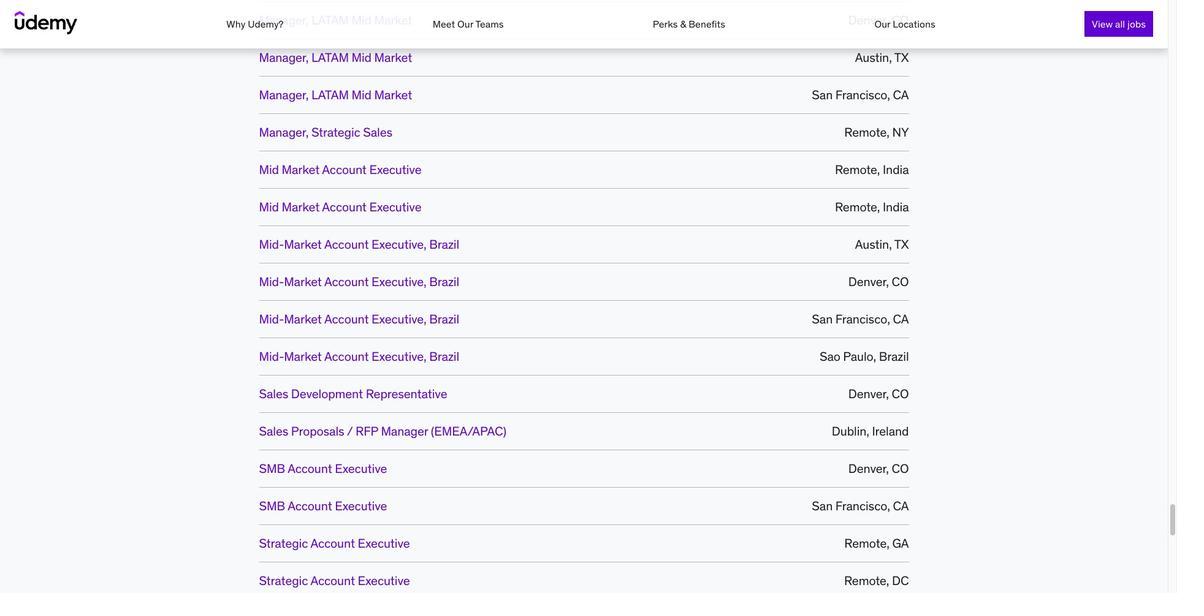 Task type: locate. For each thing, give the bounding box(es) containing it.
4 co from the top
[[892, 461, 909, 476]]

1 vertical spatial austin, tx
[[855, 237, 909, 252]]

2 vertical spatial sales
[[259, 424, 288, 439]]

1 latam from the top
[[312, 12, 349, 27]]

2 denver, co from the top
[[849, 274, 909, 289]]

0 vertical spatial remote, india
[[835, 162, 909, 177]]

&
[[680, 18, 686, 30]]

austin, for manager, latam mid market
[[855, 50, 892, 65]]

mid- for san francisco, ca
[[259, 311, 284, 327]]

2 mid-market account executive, brazil from the top
[[259, 274, 459, 289]]

francisco, up 'sao paulo, brazil'
[[836, 311, 890, 327]]

1 india from the top
[[883, 162, 909, 177]]

mid- for sao paulo, brazil
[[259, 349, 284, 364]]

smb
[[259, 461, 285, 476], [259, 498, 285, 514]]

why udemy?
[[226, 18, 284, 30]]

1 vertical spatial smb
[[259, 498, 285, 514]]

remote, india
[[835, 162, 909, 177], [835, 199, 909, 215]]

strategic account executive for remote, ga
[[259, 536, 410, 551]]

1 vertical spatial san francisco, ca
[[812, 311, 909, 327]]

1 austin, tx from the top
[[855, 50, 909, 65]]

1 mid market account executive from the top
[[259, 162, 422, 177]]

udemy image
[[15, 11, 77, 34]]

0 vertical spatial smb
[[259, 461, 285, 476]]

2 manager, from the top
[[259, 50, 309, 65]]

brazil
[[430, 237, 459, 252], [430, 274, 459, 289], [430, 311, 459, 327], [430, 349, 459, 364], [879, 349, 909, 364]]

denver, co for manager, latam mid market
[[849, 12, 909, 27]]

2 smb account executive from the top
[[259, 498, 387, 514]]

1 austin, from the top
[[855, 50, 892, 65]]

1 denver, from the top
[[849, 12, 889, 27]]

latam for denver, co
[[312, 12, 349, 27]]

denver, for smb account executive
[[849, 461, 889, 476]]

1 san francisco, ca from the top
[[812, 87, 909, 102]]

executive for denver, co
[[335, 461, 387, 476]]

1 vertical spatial francisco,
[[836, 311, 890, 327]]

2 tx from the top
[[895, 237, 909, 252]]

2 vertical spatial san francisco, ca
[[812, 498, 909, 514]]

3 manager, from the top
[[259, 87, 309, 102]]

/
[[347, 424, 353, 439]]

2 vertical spatial francisco,
[[836, 498, 890, 514]]

sales for development
[[259, 386, 288, 402]]

2 san from the top
[[812, 311, 833, 327]]

austin, for mid-market account executive, brazil
[[855, 237, 892, 252]]

latam for austin, tx
[[312, 50, 349, 65]]

1 vertical spatial remote, india
[[835, 199, 909, 215]]

1 vertical spatial san
[[812, 311, 833, 327]]

1 mid-market account executive, brazil from the top
[[259, 237, 459, 252]]

1 san from the top
[[812, 87, 833, 102]]

1 manager, latam mid market from the top
[[259, 12, 412, 27]]

1 denver, co from the top
[[849, 12, 909, 27]]

2 executive, from the top
[[372, 274, 427, 289]]

our left 'locations'
[[875, 18, 891, 30]]

smb account executive for san francisco, ca
[[259, 498, 387, 514]]

san francisco, ca
[[812, 87, 909, 102], [812, 311, 909, 327], [812, 498, 909, 514]]

executive for san francisco, ca
[[335, 498, 387, 514]]

1 ca from the top
[[893, 87, 909, 102]]

view all jobs link
[[1085, 11, 1154, 37]]

austin, tx
[[855, 50, 909, 65], [855, 237, 909, 252]]

denver, co
[[849, 12, 909, 27], [849, 274, 909, 289], [849, 386, 909, 402], [849, 461, 909, 476]]

2 latam from the top
[[312, 50, 349, 65]]

2 francisco, from the top
[[836, 311, 890, 327]]

0 vertical spatial austin,
[[855, 50, 892, 65]]

1 vertical spatial smb account executive
[[259, 498, 387, 514]]

francisco,
[[836, 87, 890, 102], [836, 311, 890, 327], [836, 498, 890, 514]]

2 vertical spatial manager, latam mid market
[[259, 87, 412, 102]]

2 vertical spatial strategic
[[259, 573, 308, 589]]

manager, for remote, ny
[[259, 124, 309, 140]]

1 francisco, from the top
[[836, 87, 890, 102]]

perks
[[653, 18, 678, 30]]

denver, for manager, latam mid market
[[849, 12, 889, 27]]

2 austin, tx from the top
[[855, 237, 909, 252]]

denver,
[[849, 12, 889, 27], [849, 274, 889, 289], [849, 386, 889, 402], [849, 461, 889, 476]]

4 denver, co from the top
[[849, 461, 909, 476]]

strategic for remote, dc
[[259, 573, 308, 589]]

2 mid market account executive from the top
[[259, 199, 422, 215]]

1 executive, from the top
[[372, 237, 427, 252]]

3 executive, from the top
[[372, 311, 427, 327]]

latam for san francisco, ca
[[312, 87, 349, 102]]

2 manager, latam mid market from the top
[[259, 50, 412, 65]]

1 vertical spatial sales
[[259, 386, 288, 402]]

1 horizontal spatial our
[[875, 18, 891, 30]]

4 executive, from the top
[[372, 349, 427, 364]]

our
[[458, 18, 474, 30], [875, 18, 891, 30]]

3 co from the top
[[892, 386, 909, 402]]

manager
[[381, 424, 428, 439]]

2 san francisco, ca from the top
[[812, 311, 909, 327]]

1 vertical spatial india
[[883, 199, 909, 215]]

francisco, up remote, ga
[[836, 498, 890, 514]]

3 mid- from the top
[[259, 311, 284, 327]]

san francisco, ca up paulo,
[[812, 311, 909, 327]]

remote, ga
[[845, 536, 909, 551]]

1 strategic account executive from the top
[[259, 536, 410, 551]]

mid for denver, co
[[352, 12, 372, 27]]

san francisco, ca up remote, ny
[[812, 87, 909, 102]]

1 vertical spatial austin,
[[855, 237, 892, 252]]

austin,
[[855, 50, 892, 65], [855, 237, 892, 252]]

2 mid- from the top
[[259, 274, 284, 289]]

mid market account executive
[[259, 162, 422, 177], [259, 199, 422, 215]]

brazil for austin, tx
[[430, 237, 459, 252]]

development
[[291, 386, 363, 402]]

ca
[[893, 87, 909, 102], [893, 311, 909, 327], [893, 498, 909, 514]]

1 smb from the top
[[259, 461, 285, 476]]

1 tx from the top
[[895, 50, 909, 65]]

market
[[375, 12, 412, 27], [375, 50, 412, 65], [375, 87, 412, 102], [282, 162, 320, 177], [282, 199, 320, 215], [284, 237, 322, 252], [284, 274, 322, 289], [284, 311, 322, 327], [284, 349, 322, 364]]

0 vertical spatial austin, tx
[[855, 50, 909, 65]]

3 latam from the top
[[312, 87, 349, 102]]

0 vertical spatial india
[[883, 162, 909, 177]]

1 vertical spatial mid market account executive
[[259, 199, 422, 215]]

1 vertical spatial strategic
[[259, 536, 308, 551]]

1 smb account executive from the top
[[259, 461, 387, 476]]

denver, for sales development representative
[[849, 386, 889, 402]]

executive,
[[372, 237, 427, 252], [372, 274, 427, 289], [372, 311, 427, 327], [372, 349, 427, 364]]

mid- for denver, co
[[259, 274, 284, 289]]

strategic account executive
[[259, 536, 410, 551], [259, 573, 410, 589]]

3 denver, co from the top
[[849, 386, 909, 402]]

manager, latam mid market for san francisco, ca
[[259, 87, 412, 102]]

2 co from the top
[[892, 274, 909, 289]]

2 strategic account executive from the top
[[259, 573, 410, 589]]

manager, for denver, co
[[259, 12, 309, 27]]

1 vertical spatial strategic account executive
[[259, 573, 410, 589]]

meet our teams link
[[433, 18, 504, 30]]

ca up 'sao paulo, brazil'
[[893, 311, 909, 327]]

locations
[[893, 18, 936, 30]]

executive, for denver,
[[372, 274, 427, 289]]

4 mid-market account executive, brazil from the top
[[259, 349, 459, 364]]

1 co from the top
[[892, 12, 909, 27]]

4 manager, from the top
[[259, 124, 309, 140]]

ca up ny
[[893, 87, 909, 102]]

1 vertical spatial manager, latam mid market
[[259, 50, 412, 65]]

2 austin, from the top
[[855, 237, 892, 252]]

denver, co for sales development representative
[[849, 386, 909, 402]]

why udemy? link
[[226, 18, 284, 30]]

smb account executive
[[259, 461, 387, 476], [259, 498, 387, 514]]

mid
[[352, 12, 372, 27], [352, 50, 372, 65], [352, 87, 372, 102], [259, 162, 279, 177], [259, 199, 279, 215]]

0 vertical spatial mid market account executive
[[259, 162, 422, 177]]

denver, for mid-market account executive, brazil
[[849, 274, 889, 289]]

1 vertical spatial latam
[[312, 50, 349, 65]]

account
[[322, 162, 367, 177], [322, 199, 367, 215], [324, 237, 369, 252], [324, 274, 369, 289], [324, 311, 369, 327], [324, 349, 369, 364], [288, 461, 332, 476], [288, 498, 332, 514], [311, 536, 355, 551], [311, 573, 355, 589]]

india
[[883, 162, 909, 177], [883, 199, 909, 215]]

smb for san francisco, ca
[[259, 498, 285, 514]]

3 mid-market account executive, brazil from the top
[[259, 311, 459, 327]]

0 vertical spatial smb account executive
[[259, 461, 387, 476]]

0 vertical spatial sales
[[363, 124, 393, 140]]

francisco, up remote, ny
[[836, 87, 890, 102]]

2 ca from the top
[[893, 311, 909, 327]]

tx
[[895, 50, 909, 65], [895, 237, 909, 252]]

1 vertical spatial ca
[[893, 311, 909, 327]]

0 vertical spatial francisco,
[[836, 87, 890, 102]]

0 vertical spatial strategic
[[312, 124, 360, 140]]

1 manager, from the top
[[259, 12, 309, 27]]

ca for executive,
[[893, 311, 909, 327]]

manager,
[[259, 12, 309, 27], [259, 50, 309, 65], [259, 87, 309, 102], [259, 124, 309, 140]]

0 vertical spatial manager, latam mid market
[[259, 12, 412, 27]]

brazil for sao paulo, brazil
[[430, 349, 459, 364]]

0 vertical spatial tx
[[895, 50, 909, 65]]

4 denver, from the top
[[849, 461, 889, 476]]

paulo,
[[844, 349, 877, 364]]

co for sales development representative
[[892, 386, 909, 402]]

mid-market account executive, brazil
[[259, 237, 459, 252], [259, 274, 459, 289], [259, 311, 459, 327], [259, 349, 459, 364]]

0 vertical spatial san
[[812, 87, 833, 102]]

0 horizontal spatial our
[[458, 18, 474, 30]]

2 smb from the top
[[259, 498, 285, 514]]

0 vertical spatial latam
[[312, 12, 349, 27]]

0 vertical spatial san francisco, ca
[[812, 87, 909, 102]]

3 manager, latam mid market from the top
[[259, 87, 412, 102]]

3 san from the top
[[812, 498, 833, 514]]

0 vertical spatial ca
[[893, 87, 909, 102]]

3 denver, from the top
[[849, 386, 889, 402]]

1 vertical spatial tx
[[895, 237, 909, 252]]

latam
[[312, 12, 349, 27], [312, 50, 349, 65], [312, 87, 349, 102]]

0 vertical spatial strategic account executive
[[259, 536, 410, 551]]

2 india from the top
[[883, 199, 909, 215]]

2 vertical spatial ca
[[893, 498, 909, 514]]

ca up ga
[[893, 498, 909, 514]]

executive
[[369, 162, 422, 177], [369, 199, 422, 215], [335, 461, 387, 476], [335, 498, 387, 514], [358, 536, 410, 551], [358, 573, 410, 589]]

co
[[892, 12, 909, 27], [892, 274, 909, 289], [892, 386, 909, 402], [892, 461, 909, 476]]

jobs
[[1128, 18, 1146, 30]]

sao
[[820, 349, 841, 364]]

sales
[[363, 124, 393, 140], [259, 386, 288, 402], [259, 424, 288, 439]]

2 denver, from the top
[[849, 274, 889, 289]]

co for manager, latam mid market
[[892, 12, 909, 27]]

dublin, ireland
[[832, 424, 909, 439]]

4 mid- from the top
[[259, 349, 284, 364]]

3 francisco, from the top
[[836, 498, 890, 514]]

2 vertical spatial san
[[812, 498, 833, 514]]

strategic
[[312, 124, 360, 140], [259, 536, 308, 551], [259, 573, 308, 589]]

manager, latam mid market
[[259, 12, 412, 27], [259, 50, 412, 65], [259, 87, 412, 102]]

san
[[812, 87, 833, 102], [812, 311, 833, 327], [812, 498, 833, 514]]

mid-
[[259, 237, 284, 252], [259, 274, 284, 289], [259, 311, 284, 327], [259, 349, 284, 364]]

san francisco, ca up remote, ga
[[812, 498, 909, 514]]

2 vertical spatial latam
[[312, 87, 349, 102]]

perks & benefits
[[653, 18, 726, 30]]

1 mid- from the top
[[259, 237, 284, 252]]

executive, for sao
[[372, 349, 427, 364]]

our right meet
[[458, 18, 474, 30]]

remote,
[[845, 124, 890, 140], [835, 162, 880, 177], [835, 199, 880, 215], [845, 536, 890, 551], [845, 573, 890, 589]]

strategic account executive for remote, dc
[[259, 573, 410, 589]]

2 our from the left
[[875, 18, 891, 30]]



Task type: describe. For each thing, give the bounding box(es) containing it.
manager, for austin, tx
[[259, 50, 309, 65]]

co for mid-market account executive, brazil
[[892, 274, 909, 289]]

meet our teams
[[433, 18, 504, 30]]

why
[[226, 18, 246, 30]]

smb account executive for denver, co
[[259, 461, 387, 476]]

meet
[[433, 18, 455, 30]]

manager, latam mid market for denver, co
[[259, 12, 412, 27]]

executive for remote, dc
[[358, 573, 410, 589]]

san francisco, ca for market
[[812, 87, 909, 102]]

rfp
[[356, 424, 378, 439]]

manager, latam mid market for austin, tx
[[259, 50, 412, 65]]

view all jobs
[[1092, 18, 1146, 30]]

ca for market
[[893, 87, 909, 102]]

3 san francisco, ca from the top
[[812, 498, 909, 514]]

(emea/apac)
[[431, 424, 507, 439]]

perks & benefits link
[[653, 18, 726, 30]]

austin, tx for mid-market account executive, brazil
[[855, 237, 909, 252]]

co for smb account executive
[[892, 461, 909, 476]]

executive, for san
[[372, 311, 427, 327]]

mid for san francisco, ca
[[352, 87, 372, 102]]

sales proposals / rfp manager (emea/apac)
[[259, 424, 507, 439]]

manager, strategic sales
[[259, 124, 393, 140]]

denver, co for smb account executive
[[849, 461, 909, 476]]

executive for remote, ga
[[358, 536, 410, 551]]

austin, tx for manager, latam mid market
[[855, 50, 909, 65]]

udemy?
[[248, 18, 284, 30]]

benefits
[[689, 18, 726, 30]]

proposals
[[291, 424, 344, 439]]

mid for austin, tx
[[352, 50, 372, 65]]

sales development representative
[[259, 386, 447, 402]]

mid-market account executive, brazil for austin, tx
[[259, 237, 459, 252]]

1 remote, india from the top
[[835, 162, 909, 177]]

3 ca from the top
[[893, 498, 909, 514]]

mid-market account executive, brazil for san francisco, ca
[[259, 311, 459, 327]]

san for market
[[812, 87, 833, 102]]

ny
[[893, 124, 909, 140]]

1 our from the left
[[458, 18, 474, 30]]

francisco, for executive,
[[836, 311, 890, 327]]

tx for mid-market account executive, brazil
[[895, 237, 909, 252]]

ga
[[893, 536, 909, 551]]

strategic for remote, ga
[[259, 536, 308, 551]]

representative
[[366, 386, 447, 402]]

denver, co for mid-market account executive, brazil
[[849, 274, 909, 289]]

mid-market account executive, brazil for sao paulo, brazil
[[259, 349, 459, 364]]

all
[[1116, 18, 1126, 30]]

dublin,
[[832, 424, 870, 439]]

teams
[[476, 18, 504, 30]]

manager, for san francisco, ca
[[259, 87, 309, 102]]

executive, for austin,
[[372, 237, 427, 252]]

view
[[1092, 18, 1113, 30]]

brazil for denver, co
[[430, 274, 459, 289]]

our locations
[[875, 18, 936, 30]]

francisco, for market
[[836, 87, 890, 102]]

sales for proposals
[[259, 424, 288, 439]]

brazil for san francisco, ca
[[430, 311, 459, 327]]

sao paulo, brazil
[[820, 349, 909, 364]]

tx for manager, latam mid market
[[895, 50, 909, 65]]

san francisco, ca for executive,
[[812, 311, 909, 327]]

ireland
[[872, 424, 909, 439]]

mid-market account executive, brazil for denver, co
[[259, 274, 459, 289]]

2 remote, india from the top
[[835, 199, 909, 215]]

mid- for austin, tx
[[259, 237, 284, 252]]

dc
[[892, 573, 909, 589]]

remote, ny
[[845, 124, 909, 140]]

smb for denver, co
[[259, 461, 285, 476]]

remote, dc
[[845, 573, 909, 589]]

our locations link
[[875, 18, 936, 30]]

san for executive,
[[812, 311, 833, 327]]



Task type: vqa. For each thing, say whether or not it's contained in the screenshot.
second Mid- from the bottom of the page
yes



